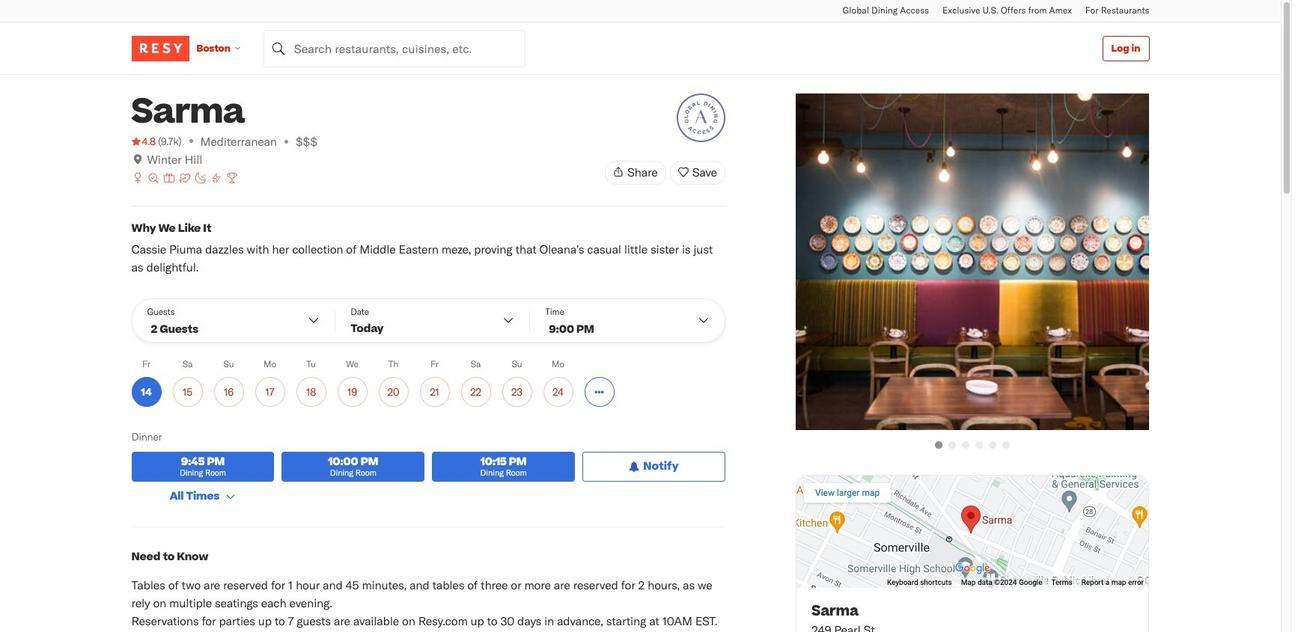 Task type: vqa. For each thing, say whether or not it's contained in the screenshot.
search restaurants, cuisines, etc. 'text box'
yes



Task type: locate. For each thing, give the bounding box(es) containing it.
None field
[[264, 30, 526, 67]]

Search restaurants, cuisines, etc. text field
[[264, 30, 526, 67]]

4.8 out of 5 stars image
[[131, 134, 156, 149]]



